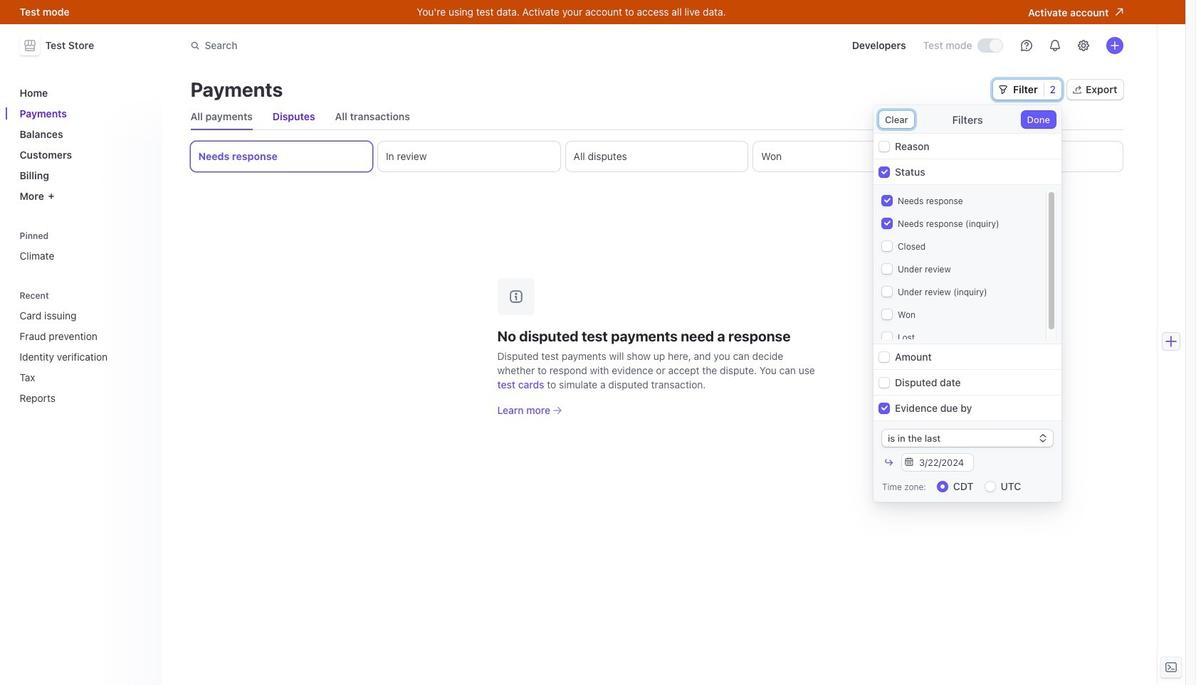 Task type: describe. For each thing, give the bounding box(es) containing it.
pinned element
[[14, 231, 153, 268]]

settings image
[[1078, 40, 1089, 51]]

1 tab list from the top
[[190, 104, 1123, 130]]

core navigation links element
[[14, 81, 153, 208]]

notifications image
[[1049, 40, 1060, 51]]

Test mode checkbox
[[978, 39, 1002, 52]]



Task type: vqa. For each thing, say whether or not it's contained in the screenshot.
SEARCH text field on the top of page
yes



Task type: locate. For each thing, give the bounding box(es) containing it.
None search field
[[182, 32, 583, 59]]

0 vertical spatial tab list
[[190, 104, 1123, 130]]

help image
[[1021, 40, 1032, 51]]

1 recent element from the top
[[14, 290, 153, 410]]

recent element
[[14, 290, 153, 410], [14, 304, 153, 410]]

1 vertical spatial tab list
[[190, 142, 1123, 172]]

2 recent element from the top
[[14, 304, 153, 410]]

Search text field
[[182, 32, 583, 59]]

2 tab list from the top
[[190, 142, 1123, 172]]

svg image
[[999, 85, 1007, 94]]

None text field
[[913, 454, 973, 471]]

tab list
[[190, 104, 1123, 130], [190, 142, 1123, 172]]



